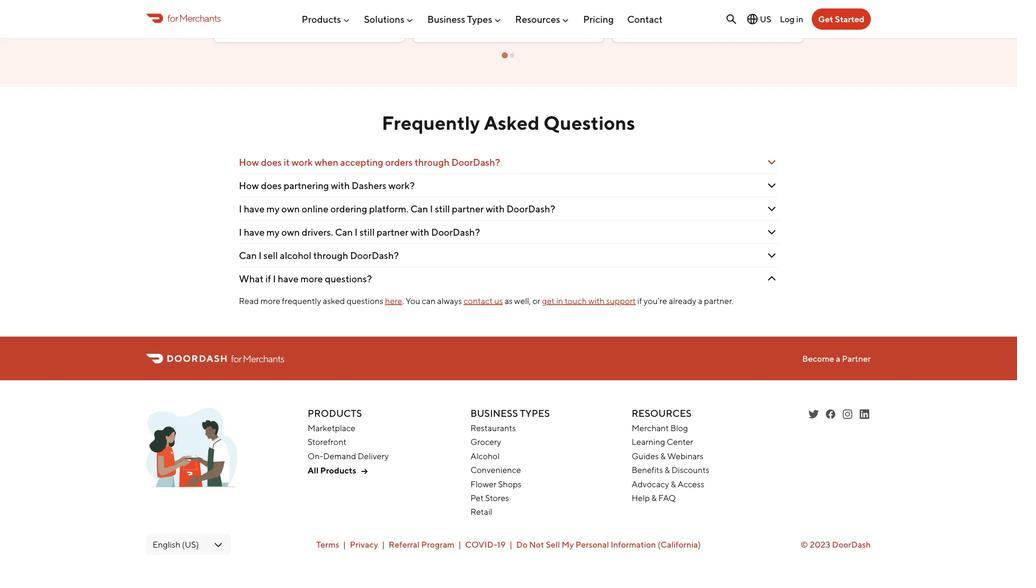 Task type: vqa. For each thing, say whether or not it's contained in the screenshot.
limited
no



Task type: locate. For each thing, give the bounding box(es) containing it.
doordash link
[[832, 540, 871, 550]]

contact
[[464, 296, 493, 306]]

0 horizontal spatial types
[[467, 13, 492, 25]]

0 vertical spatial own
[[282, 203, 300, 215]]

1 does from the top
[[261, 157, 282, 168]]

0 horizontal spatial merchants
[[179, 12, 221, 24]]

frequently
[[282, 296, 321, 306]]

1 horizontal spatial for
[[231, 353, 242, 365]]

does for partnering
[[261, 180, 282, 191]]

get started
[[819, 14, 865, 24]]

1 horizontal spatial if
[[638, 296, 642, 306]]

my
[[267, 203, 280, 215], [267, 227, 280, 238]]

what down sell
[[239, 273, 264, 285]]

you
[[406, 296, 420, 306]]

0 vertical spatial business
[[428, 13, 465, 25]]

pet stores link
[[471, 493, 509, 503]]

1 vertical spatial chevron down image
[[766, 249, 779, 262]]

instagram image
[[842, 408, 854, 421]]

doordash?
[[452, 157, 500, 168], [507, 203, 556, 215], [431, 227, 480, 238], [350, 250, 399, 261]]

0 vertical spatial how
[[239, 157, 259, 168]]

not
[[530, 540, 544, 550]]

1 horizontal spatial still
[[435, 203, 450, 215]]

0 vertical spatial for
[[167, 12, 178, 24]]

my left online
[[267, 203, 280, 215]]

0 vertical spatial what
[[636, 10, 658, 20]]

support
[[606, 296, 636, 306]]

help & faq link
[[632, 493, 676, 503]]

1 vertical spatial chevron down image
[[766, 180, 779, 192]]

restaurants link
[[471, 423, 516, 433]]

1 horizontal spatial what
[[636, 10, 658, 20]]

can down work?
[[411, 203, 428, 215]]

have
[[244, 203, 265, 215], [244, 227, 265, 238], [278, 273, 299, 285]]

own up alcohol
[[282, 227, 300, 238]]

read left 'success'
[[237, 10, 258, 20]]

0 horizontal spatial business
[[428, 13, 465, 25]]

1 vertical spatial how
[[239, 180, 259, 191]]

personal
[[576, 540, 609, 550]]

frequently asked questions
[[382, 112, 636, 134]]

in right log
[[797, 14, 804, 24]]

the inside download the report 'link'
[[479, 10, 492, 20]]

1 vertical spatial if
[[638, 296, 642, 306]]

how
[[239, 157, 259, 168], [239, 180, 259, 191]]

1 vertical spatial can
[[335, 227, 353, 238]]

1 horizontal spatial resources
[[632, 408, 692, 420]]

0 vertical spatial can
[[411, 203, 428, 215]]

discounts
[[672, 465, 710, 475]]

if down sell
[[265, 273, 271, 285]]

0 horizontal spatial through
[[313, 250, 348, 261]]

contact us link
[[464, 296, 503, 306]]

retail link
[[471, 507, 493, 517]]

2 vertical spatial chevron down image
[[766, 273, 779, 286]]

1 vertical spatial does
[[261, 180, 282, 191]]

0 vertical spatial in
[[797, 14, 804, 24]]

0 vertical spatial my
[[267, 203, 280, 215]]

2 chevron down image from the top
[[766, 249, 779, 262]]

2 vertical spatial can
[[239, 250, 257, 261]]

0 horizontal spatial if
[[265, 273, 271, 285]]

2 vertical spatial products
[[320, 466, 356, 476]]

can
[[411, 203, 428, 215], [335, 227, 353, 238], [239, 250, 257, 261]]

accepting
[[340, 157, 383, 168]]

merchants
[[179, 12, 221, 24], [243, 353, 284, 365]]

the for report
[[479, 10, 492, 20]]

types for business types
[[467, 13, 492, 25]]

3 chevron down image from the top
[[766, 203, 779, 216]]

have for i have my own online ordering platform. can i still partner with doordash?
[[244, 203, 265, 215]]

does left it
[[261, 157, 282, 168]]

get in touch with support link
[[542, 296, 636, 306]]

started
[[835, 14, 865, 24]]

does left "partnering"
[[261, 180, 282, 191]]

more up 'frequently'
[[301, 273, 323, 285]]

alcohol link
[[471, 451, 500, 461]]

pricing link
[[583, 9, 614, 29]]

0 vertical spatial partner
[[452, 203, 484, 215]]

1 horizontal spatial the
[[479, 10, 492, 20]]

read left 'frequently'
[[239, 296, 259, 306]]

stores
[[485, 493, 509, 503]]

a left partner on the right bottom of the page
[[836, 354, 841, 364]]

1 horizontal spatial business
[[471, 408, 518, 420]]

products inside 'link'
[[302, 13, 341, 25]]

types inside business types restaurants grocery alcohol convenience flower shops pet stores retail
[[520, 408, 550, 420]]

i have my own online ordering platform. can i still partner with doordash?
[[239, 203, 556, 215]]

the left 'success'
[[260, 10, 273, 20]]

0 vertical spatial for merchants
[[167, 12, 221, 24]]

0 vertical spatial more
[[301, 273, 323, 285]]

2 horizontal spatial can
[[411, 203, 428, 215]]

what left 'to'
[[636, 10, 658, 20]]

0 horizontal spatial more
[[261, 296, 280, 306]]

if left you're
[[638, 296, 642, 306]]

does
[[261, 157, 282, 168], [261, 180, 282, 191]]

1 vertical spatial have
[[244, 227, 265, 238]]

through right orders
[[415, 157, 450, 168]]

2 my from the top
[[267, 227, 280, 238]]

2 own from the top
[[282, 227, 300, 238]]

marketplace storefront on-demand delivery
[[308, 423, 389, 461]]

twitter link
[[808, 408, 820, 421]]

2 the from the left
[[479, 10, 492, 20]]

the left report
[[479, 10, 492, 20]]

restaurants
[[471, 423, 516, 433]]

1 horizontal spatial types
[[520, 408, 550, 420]]

own left online
[[282, 203, 300, 215]]

do not sell my personal information (california) link
[[516, 540, 701, 550]]

touch
[[565, 296, 587, 306]]

& left 'faq'
[[652, 493, 657, 503]]

2 how from the top
[[239, 180, 259, 191]]

0 vertical spatial a
[[698, 296, 703, 306]]

1 horizontal spatial for merchants
[[231, 353, 284, 365]]

1 own from the top
[[282, 203, 300, 215]]

0 horizontal spatial a
[[698, 296, 703, 306]]

learning
[[632, 437, 666, 447]]

chevron down image for i
[[766, 203, 779, 216]]

0 vertical spatial have
[[244, 203, 265, 215]]

0 vertical spatial products
[[302, 13, 341, 25]]

1 vertical spatial what
[[239, 273, 264, 285]]

1 chevron down image from the top
[[766, 226, 779, 239]]

doordash for merchants image
[[146, 408, 237, 494]]

more left 'frequently'
[[261, 296, 280, 306]]

in right get
[[557, 296, 563, 306]]

0 horizontal spatial still
[[360, 227, 375, 238]]

resources merchant blog learning center guides & webinars benefits & discounts advocacy & access help & faq
[[632, 408, 710, 503]]

my up sell
[[267, 227, 280, 238]]

become
[[803, 354, 835, 364]]

do not sell my personal information (california)
[[516, 540, 701, 550]]

become a partner
[[803, 354, 871, 364]]

1 vertical spatial read
[[239, 296, 259, 306]]

read the success story
[[237, 10, 327, 20]]

chevron down image
[[766, 156, 779, 169], [766, 180, 779, 192], [766, 203, 779, 216]]

access
[[678, 479, 705, 489]]

expect
[[670, 10, 697, 20]]

if
[[265, 273, 271, 285], [638, 296, 642, 306]]

my
[[562, 540, 574, 550]]

terms link
[[316, 540, 339, 550]]

0 vertical spatial types
[[467, 13, 492, 25]]

the for success
[[260, 10, 273, 20]]

1 vertical spatial resources
[[632, 408, 692, 420]]

alcohol
[[280, 250, 312, 261]]

asked
[[323, 296, 345, 306]]

download
[[437, 10, 477, 20]]

pet
[[471, 493, 484, 503]]

0 horizontal spatial resources
[[515, 13, 560, 25]]

0 vertical spatial does
[[261, 157, 282, 168]]

© 2023 doordash
[[801, 540, 871, 550]]

1 vertical spatial partner
[[377, 227, 409, 238]]

through down drivers.
[[313, 250, 348, 261]]

1 my from the top
[[267, 203, 280, 215]]

resources for resources
[[515, 13, 560, 25]]

1 vertical spatial a
[[836, 354, 841, 364]]

0 vertical spatial chevron down image
[[766, 226, 779, 239]]

1 vertical spatial in
[[557, 296, 563, 306]]

how does partnering with dashers work?
[[239, 180, 415, 191]]

resources inside resources merchant blog learning center guides & webinars benefits & discounts advocacy & access help & faq
[[632, 408, 692, 420]]

resources to help you succeed region
[[210, 0, 808, 59]]

the inside the read the success story 'link'
[[260, 10, 273, 20]]

get
[[819, 14, 834, 24]]

1 horizontal spatial partner
[[452, 203, 484, 215]]

0 vertical spatial merchants
[[179, 12, 221, 24]]

business types link
[[428, 9, 502, 29]]

for merchants
[[167, 12, 221, 24], [231, 353, 284, 365]]

1 vertical spatial through
[[313, 250, 348, 261]]

still
[[435, 203, 450, 215], [360, 227, 375, 238]]

solutions
[[364, 13, 405, 25]]

log in link
[[780, 14, 804, 24]]

3 chevron down image from the top
[[766, 273, 779, 286]]

questions
[[544, 112, 636, 134]]

0 vertical spatial chevron down image
[[766, 156, 779, 169]]

terms
[[316, 540, 339, 550]]

1 the from the left
[[260, 10, 273, 20]]

0 vertical spatial if
[[265, 273, 271, 285]]

storefront link
[[308, 437, 347, 447]]

1 vertical spatial types
[[520, 408, 550, 420]]

it
[[284, 157, 290, 168]]

0 horizontal spatial in
[[557, 296, 563, 306]]

1 vertical spatial for
[[231, 353, 242, 365]]

read more frequently asked questions here . you can always contact us as well, or get in touch with support if you're already a partner.
[[239, 296, 737, 306]]

1 vertical spatial own
[[282, 227, 300, 238]]

1 vertical spatial more
[[261, 296, 280, 306]]

always
[[437, 296, 462, 306]]

partner
[[842, 354, 871, 364]]

1 how from the top
[[239, 157, 259, 168]]

1 vertical spatial merchants
[[243, 353, 284, 365]]

1 vertical spatial business
[[471, 408, 518, 420]]

solutions link
[[364, 9, 414, 29]]

merchants inside "link"
[[179, 12, 221, 24]]

2 vertical spatial chevron down image
[[766, 203, 779, 216]]

what
[[636, 10, 658, 20], [239, 273, 264, 285]]

us
[[495, 296, 503, 306]]

resources for resources merchant blog learning center guides & webinars benefits & discounts advocacy & access help & faq
[[632, 408, 692, 420]]

1 vertical spatial my
[[267, 227, 280, 238]]

through
[[415, 157, 450, 168], [313, 250, 348, 261]]

what for what to expect
[[636, 10, 658, 20]]

1 chevron down image from the top
[[766, 156, 779, 169]]

read inside 'link'
[[237, 10, 258, 20]]

resources up select a slide to show tab list
[[515, 13, 560, 25]]

chevron down image
[[766, 226, 779, 239], [766, 249, 779, 262], [766, 273, 779, 286]]

types
[[467, 13, 492, 25], [520, 408, 550, 420]]

can down ordering at left top
[[335, 227, 353, 238]]

already
[[669, 296, 697, 306]]

& down benefits & discounts "link"
[[671, 479, 676, 489]]

resources up merchant blog link
[[632, 408, 692, 420]]

referral program link
[[389, 540, 455, 550]]

0 horizontal spatial partner
[[377, 227, 409, 238]]

resources
[[515, 13, 560, 25], [632, 408, 692, 420]]

can left sell
[[239, 250, 257, 261]]

0 horizontal spatial for merchants
[[167, 12, 221, 24]]

& down learning center link
[[661, 451, 666, 461]]

0 horizontal spatial for
[[167, 12, 178, 24]]

a right already
[[698, 296, 703, 306]]

0 horizontal spatial the
[[260, 10, 273, 20]]

read for read more frequently asked questions here . you can always contact us as well, or get in touch with support if you're already a partner.
[[239, 296, 259, 306]]

1 horizontal spatial merchants
[[243, 353, 284, 365]]

demand
[[323, 451, 356, 461]]

2 does from the top
[[261, 180, 282, 191]]

business inside business types restaurants grocery alcohol convenience flower shops pet stores retail
[[471, 408, 518, 420]]

read
[[237, 10, 258, 20], [239, 296, 259, 306]]

what inside 'resources to help you succeed' region
[[636, 10, 658, 20]]

more
[[301, 273, 323, 285], [261, 296, 280, 306]]

0 vertical spatial read
[[237, 10, 258, 20]]

0 vertical spatial resources
[[515, 13, 560, 25]]

0 horizontal spatial what
[[239, 273, 264, 285]]

0 vertical spatial through
[[415, 157, 450, 168]]

1 horizontal spatial more
[[301, 273, 323, 285]]



Task type: describe. For each thing, give the bounding box(es) containing it.
us
[[760, 14, 772, 24]]

contact link
[[627, 9, 663, 29]]

log
[[780, 14, 795, 24]]

on-
[[308, 451, 323, 461]]

1 horizontal spatial a
[[836, 354, 841, 364]]

arrow right image
[[358, 466, 371, 478]]

sell
[[546, 540, 560, 550]]

1 vertical spatial products
[[308, 408, 362, 420]]

read for read the success story
[[237, 10, 258, 20]]

drivers.
[[302, 227, 333, 238]]

when
[[315, 157, 339, 168]]

work
[[292, 157, 313, 168]]

convenience link
[[471, 465, 521, 475]]

shops
[[498, 479, 522, 489]]

for merchants inside "link"
[[167, 12, 221, 24]]

0 horizontal spatial can
[[239, 250, 257, 261]]

chevron down image for doordash?
[[766, 156, 779, 169]]

what to expect link
[[630, 4, 703, 25]]

frequently
[[382, 112, 480, 134]]

learning center link
[[632, 437, 694, 447]]

questions
[[347, 296, 384, 306]]

grocery
[[471, 437, 501, 447]]

for merchants link
[[146, 11, 221, 25]]

information
[[611, 540, 656, 550]]

alcohol
[[471, 451, 500, 461]]

have for i have my own drivers. can i still partner with doordash?
[[244, 227, 265, 238]]

work?
[[389, 180, 415, 191]]

guides & webinars link
[[632, 451, 704, 461]]

©
[[801, 540, 809, 550]]

sell
[[264, 250, 278, 261]]

dashers
[[352, 180, 387, 191]]

instagram link
[[842, 408, 854, 421]]

well,
[[514, 296, 531, 306]]

to
[[660, 10, 668, 20]]

business types
[[428, 13, 492, 25]]

can i sell alcohol through doordash?
[[239, 250, 399, 261]]

referral program
[[389, 540, 455, 550]]

2 chevron down image from the top
[[766, 180, 779, 192]]

my for drivers.
[[267, 227, 280, 238]]

partner.
[[704, 296, 734, 306]]

orders
[[385, 157, 413, 168]]

download the report
[[437, 10, 518, 20]]

1 horizontal spatial in
[[797, 14, 804, 24]]

& down guides & webinars link
[[665, 465, 670, 475]]

2023
[[810, 540, 831, 550]]

program
[[422, 540, 455, 550]]

success
[[275, 10, 305, 20]]

questions?
[[325, 273, 372, 285]]

flower
[[471, 479, 497, 489]]

1 vertical spatial for merchants
[[231, 353, 284, 365]]

0 vertical spatial still
[[435, 203, 450, 215]]

select a slide to show tab list
[[210, 50, 808, 59]]

download the report link
[[430, 4, 525, 25]]

twitter image
[[808, 408, 820, 421]]

linkedin image
[[859, 408, 871, 421]]

what if i have more questions?
[[239, 273, 372, 285]]

1 horizontal spatial can
[[335, 227, 353, 238]]

privacy
[[350, 540, 378, 550]]

faq
[[659, 493, 676, 503]]

facebook link
[[825, 408, 837, 421]]

merchant
[[632, 423, 669, 433]]

how does it work when accepting orders through doordash?
[[239, 157, 500, 168]]

log in
[[780, 14, 804, 24]]

1 horizontal spatial through
[[415, 157, 450, 168]]

covid-
[[465, 540, 497, 550]]

help
[[632, 493, 650, 503]]

ordering
[[331, 203, 367, 215]]

business types restaurants grocery alcohol convenience flower shops pet stores retail
[[471, 408, 550, 517]]

on-demand delivery link
[[308, 451, 389, 461]]

how for how does partnering with dashers work?
[[239, 180, 259, 191]]

chevron down image for can i sell alcohol through doordash?
[[766, 249, 779, 262]]

merchant blog link
[[632, 423, 688, 433]]

business for business types restaurants grocery alcohol convenience flower shops pet stores retail
[[471, 408, 518, 420]]

retail
[[471, 507, 493, 517]]

own for online
[[282, 203, 300, 215]]

center
[[667, 437, 694, 447]]

here
[[385, 296, 402, 306]]

advocacy
[[632, 479, 669, 489]]

does for it
[[261, 157, 282, 168]]

chevron down image for i have my own drivers. can i still partner with doordash?
[[766, 226, 779, 239]]

facebook image
[[825, 408, 837, 421]]

own for drivers.
[[282, 227, 300, 238]]

how for how does it work when accepting orders through doordash?
[[239, 157, 259, 168]]

partnering
[[284, 180, 329, 191]]

get
[[542, 296, 555, 306]]

1 vertical spatial still
[[360, 227, 375, 238]]

types for business types restaurants grocery alcohol convenience flower shops pet stores retail
[[520, 408, 550, 420]]

story
[[307, 10, 327, 20]]

what to expect
[[636, 10, 697, 20]]

what for what if i have more questions?
[[239, 273, 264, 285]]

linkedin link
[[859, 408, 871, 421]]

2 vertical spatial have
[[278, 273, 299, 285]]

i have my own drivers. can i still partner with doordash?
[[239, 227, 480, 238]]

chevron down image for what if i have more questions?
[[766, 273, 779, 286]]

my for online
[[267, 203, 280, 215]]

guides
[[632, 451, 659, 461]]

become a partner link
[[803, 354, 871, 364]]

storefront
[[308, 437, 347, 447]]

business for business types
[[428, 13, 465, 25]]

blog
[[671, 423, 688, 433]]

as
[[505, 296, 513, 306]]

flower shops link
[[471, 479, 522, 489]]

webinars
[[668, 451, 704, 461]]

do
[[516, 540, 528, 550]]

(california)
[[658, 540, 701, 550]]

globe line image
[[746, 13, 759, 25]]

covid-19 link
[[465, 540, 506, 550]]

grocery link
[[471, 437, 501, 447]]

doordash
[[832, 540, 871, 550]]

for inside "for merchants" "link"
[[167, 12, 178, 24]]

referral
[[389, 540, 420, 550]]

all
[[308, 466, 319, 476]]

can
[[422, 296, 436, 306]]

read the success story link
[[231, 4, 333, 25]]

benefits & discounts link
[[632, 465, 710, 475]]



